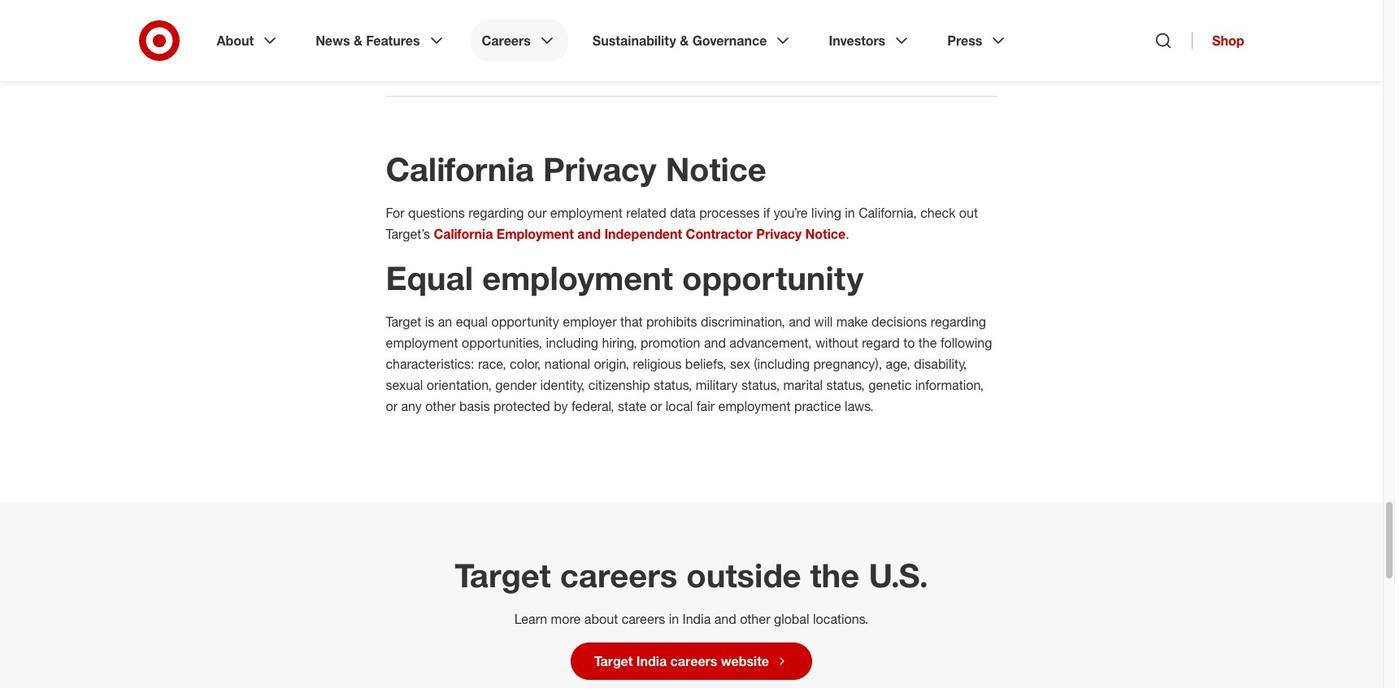 Task type: locate. For each thing, give the bounding box(es) containing it.
features
[[366, 33, 420, 49]]

is
[[425, 314, 434, 330]]

& inside news & features link
[[354, 33, 363, 49]]

0 horizontal spatial target
[[386, 314, 421, 330]]

0 vertical spatial target
[[386, 314, 421, 330]]

0 horizontal spatial in
[[669, 611, 679, 628]]

privacy up the related
[[543, 150, 657, 189]]

the up the disability,
[[919, 335, 937, 351]]

target inside "link"
[[594, 654, 633, 670]]

1 vertical spatial other
[[740, 611, 770, 628]]

privacy down the you're
[[756, 226, 802, 242]]

1 vertical spatial the
[[919, 335, 937, 351]]

regard
[[862, 335, 900, 351]]

0 vertical spatial applicants:
[[430, 24, 498, 40]]

2 vertical spatial the
[[810, 556, 860, 595]]

1 vertical spatial california
[[434, 226, 493, 242]]

1 horizontal spatial in
[[845, 205, 855, 221]]

opportunity
[[682, 259, 864, 298], [492, 314, 559, 330]]

independent
[[604, 226, 682, 242]]

applicants:
[[430, 24, 498, 40], [424, 58, 492, 74]]

questions
[[408, 205, 465, 221]]

employment inside 'for questions regarding our employment related data processes if you're living in california, check out target's'
[[550, 205, 623, 221]]

2 vertical spatial careers
[[670, 654, 717, 670]]

regarding left "our"
[[468, 205, 524, 221]]

1 & from the left
[[354, 33, 363, 49]]

0 vertical spatial california
[[386, 150, 534, 189]]

1 vertical spatial notice
[[805, 226, 846, 242]]

basis
[[459, 398, 490, 415]]

employment down "is"
[[386, 335, 458, 351]]

equal
[[386, 259, 473, 298]]

to right applied
[[695, 24, 707, 40]]

website
[[721, 654, 769, 670]]

2 & from the left
[[680, 33, 689, 49]]

out
[[959, 205, 978, 221]]

2 horizontal spatial status,
[[827, 377, 865, 394]]

careers
[[560, 556, 677, 595], [622, 611, 665, 628], [670, 654, 717, 670]]

careers up about
[[560, 556, 677, 595]]

disability,
[[914, 356, 967, 372]]

target down about
[[594, 654, 633, 670]]

including
[[546, 335, 598, 351]]

applicants: down careers
[[424, 58, 492, 74]]

opportunity up discrimination,
[[682, 259, 864, 298]]

target
[[386, 314, 421, 330], [455, 556, 551, 595], [594, 654, 633, 670]]

contact
[[496, 58, 542, 74]]

notice up processes
[[666, 150, 766, 189]]

stores
[[386, 24, 426, 40]]

0 horizontal spatial regarding
[[468, 205, 524, 221]]

0 vertical spatial in
[[845, 205, 855, 221]]

you
[[624, 24, 645, 40]]

target left "is"
[[386, 314, 421, 330]]

target inside target is an equal opportunity employer that prohibits discrimination, and will make decisions regarding employment opportunities, including hiring, promotion and advancement, without regard to the following characteristics: race, color, national origin, religious beliefs, sex (including pregnancy), age, disability, sexual orientation, gender identity, citizenship status, military status, marital status, genetic information, or any other basis protected by federal, state or local fair employment practice laws.
[[386, 314, 421, 330]]

1 horizontal spatial notice
[[805, 226, 846, 242]]

0 horizontal spatial the
[[569, 24, 587, 40]]

and
[[578, 226, 601, 242], [789, 314, 811, 330], [704, 335, 726, 351], [714, 611, 736, 628]]

1 horizontal spatial &
[[680, 33, 689, 49]]

india up target india careers website "link"
[[683, 611, 711, 628]]

citizenship
[[588, 377, 650, 394]]

& for news
[[354, 33, 363, 49]]

employer
[[563, 314, 617, 330]]

0 horizontal spatial to
[[695, 24, 707, 40]]

1 vertical spatial opportunity
[[492, 314, 559, 330]]

1 vertical spatial target
[[455, 556, 551, 595]]

press
[[947, 33, 982, 49]]

status, down sex
[[741, 377, 780, 394]]

1 horizontal spatial opportunity
[[682, 259, 864, 298]]

living
[[812, 205, 841, 221]]

1 horizontal spatial target
[[455, 556, 551, 595]]

regarding up following
[[931, 314, 986, 330]]

0 vertical spatial opportunity
[[682, 259, 864, 298]]

0 horizontal spatial opportunity
[[492, 314, 559, 330]]

to inside region
[[695, 24, 707, 40]]

related
[[626, 205, 666, 221]]

to
[[695, 24, 707, 40], [903, 335, 915, 351]]

you're
[[774, 205, 808, 221]]

1 vertical spatial applicants:
[[424, 58, 492, 74]]

0 horizontal spatial &
[[354, 33, 363, 49]]

fair
[[697, 398, 715, 415]]

other down orientation,
[[425, 398, 456, 415]]

to down "decisions"
[[903, 335, 915, 351]]

0 horizontal spatial india
[[636, 654, 667, 670]]

1 horizontal spatial to
[[903, 335, 915, 351]]

characteristics:
[[386, 356, 474, 372]]

0 vertical spatial india
[[683, 611, 711, 628]]

or right call at the left top of page
[[527, 24, 539, 40]]

laws.
[[845, 398, 874, 415]]

the right visit
[[569, 24, 587, 40]]

notice down living
[[805, 226, 846, 242]]

protected
[[494, 398, 550, 415]]

sustainability & governance
[[593, 33, 767, 49]]

recruiter
[[575, 58, 624, 74]]

applicants: left call at the left top of page
[[430, 24, 498, 40]]

employment
[[550, 205, 623, 221], [482, 259, 673, 298], [386, 335, 458, 351], [718, 398, 791, 415]]

target up learn
[[455, 556, 551, 595]]

prohibits
[[646, 314, 697, 330]]

learn more about careers in india and other global locations.
[[514, 611, 869, 628]]

india down learn more about careers in india and other global locations.
[[636, 654, 667, 670]]

the up locations.
[[810, 556, 860, 595]]

about
[[217, 33, 254, 49]]

1 status, from the left
[[654, 377, 692, 394]]

india inside "link"
[[636, 654, 667, 670]]

1 vertical spatial india
[[636, 654, 667, 670]]

applicants: for other applicants:
[[424, 58, 492, 74]]

1 horizontal spatial privacy
[[756, 226, 802, 242]]

careers right about
[[622, 611, 665, 628]]

status, up local
[[654, 377, 692, 394]]

locations.
[[813, 611, 869, 628]]

1 horizontal spatial other
[[740, 611, 770, 628]]

an
[[438, 314, 452, 330]]

national
[[545, 356, 590, 372]]

genetic
[[869, 377, 912, 394]]

color,
[[510, 356, 541, 372]]

careers inside target india careers website "link"
[[670, 654, 717, 670]]

to inside target is an equal opportunity employer that prohibits discrimination, and will make decisions regarding employment opportunities, including hiring, promotion and advancement, without regard to the following characteristics: race, color, national origin, religious beliefs, sex (including pregnancy), age, disability, sexual orientation, gender identity, citizenship status, military status, marital status, genetic information, or any other basis protected by federal, state or local fair employment practice laws.
[[903, 335, 915, 351]]

careers
[[482, 33, 531, 49]]

employment down "california privacy notice"
[[550, 205, 623, 221]]

california employment and independent contractor privacy notice link
[[434, 226, 846, 242]]

about
[[584, 611, 618, 628]]

in up "target india careers website"
[[669, 611, 679, 628]]

0 horizontal spatial or
[[386, 398, 398, 415]]

0 vertical spatial other
[[425, 398, 456, 415]]

notice
[[666, 150, 766, 189], [805, 226, 846, 242]]

employment
[[497, 226, 574, 242]]

1 horizontal spatial or
[[527, 24, 539, 40]]

other
[[425, 398, 456, 415], [740, 611, 770, 628]]

california up 'questions'
[[386, 150, 534, 189]]

other left global
[[740, 611, 770, 628]]

the inside what if i need to cancel or reschedule my appointment? region
[[569, 24, 587, 40]]

0 horizontal spatial other
[[425, 398, 456, 415]]

or left the any
[[386, 398, 398, 415]]

and up beliefs,
[[704, 335, 726, 351]]

religious
[[633, 356, 682, 372]]

& inside sustainability & governance link
[[680, 33, 689, 49]]

or
[[527, 24, 539, 40], [386, 398, 398, 415], [650, 398, 662, 415]]

for
[[386, 205, 404, 221]]

1 horizontal spatial india
[[683, 611, 711, 628]]

in up the . on the right top
[[845, 205, 855, 221]]

0 horizontal spatial status,
[[654, 377, 692, 394]]

opportunity up opportunities,
[[492, 314, 559, 330]]

by
[[554, 398, 568, 415]]

federal,
[[571, 398, 614, 415]]

(including
[[754, 356, 810, 372]]

careers down learn more about careers in india and other global locations.
[[670, 654, 717, 670]]

0 vertical spatial privacy
[[543, 150, 657, 189]]

california down 'questions'
[[434, 226, 493, 242]]

2 vertical spatial target
[[594, 654, 633, 670]]

&
[[354, 33, 363, 49], [680, 33, 689, 49]]

0 vertical spatial regarding
[[468, 205, 524, 221]]

3 status, from the left
[[827, 377, 865, 394]]

1 horizontal spatial the
[[810, 556, 860, 595]]

1 horizontal spatial regarding
[[931, 314, 986, 330]]

data
[[670, 205, 696, 221]]

more
[[551, 611, 581, 628]]

the
[[569, 24, 587, 40], [919, 335, 937, 351], [810, 556, 860, 595]]

1 vertical spatial regarding
[[931, 314, 986, 330]]

2 horizontal spatial the
[[919, 335, 937, 351]]

origin,
[[594, 356, 629, 372]]

in inside 'for questions regarding our employment related data processes if you're living in california, check out target's'
[[845, 205, 855, 221]]

target is an equal opportunity employer that prohibits discrimination, and will make decisions regarding employment opportunities, including hiring, promotion and advancement, without regard to the following characteristics: race, color, national origin, religious beliefs, sex (including pregnancy), age, disability, sexual orientation, gender identity, citizenship status, military status, marital status, genetic information, or any other basis protected by federal, state or local fair employment practice laws.
[[386, 314, 992, 415]]

0 vertical spatial to
[[695, 24, 707, 40]]

1 vertical spatial to
[[903, 335, 915, 351]]

0 vertical spatial the
[[569, 24, 587, 40]]

regarding inside 'for questions regarding our employment related data processes if you're living in california, check out target's'
[[468, 205, 524, 221]]

2 horizontal spatial or
[[650, 398, 662, 415]]

or left local
[[650, 398, 662, 415]]

decisions
[[872, 314, 927, 330]]

gender
[[495, 377, 537, 394]]

2 horizontal spatial target
[[594, 654, 633, 670]]

1 horizontal spatial status,
[[741, 377, 780, 394]]

status, down pregnancy),
[[827, 377, 865, 394]]

u.s.
[[869, 556, 928, 595]]

0 vertical spatial notice
[[666, 150, 766, 189]]

other inside target is an equal opportunity employer that prohibits discrimination, and will make decisions regarding employment opportunities, including hiring, promotion and advancement, without regard to the following characteristics: race, color, national origin, religious beliefs, sex (including pregnancy), age, disability, sexual orientation, gender identity, citizenship status, military status, marital status, genetic information, or any other basis protected by federal, state or local fair employment practice laws.
[[425, 398, 456, 415]]



Task type: describe. For each thing, give the bounding box(es) containing it.
2 status, from the left
[[741, 377, 780, 394]]

military
[[696, 377, 738, 394]]

applicants: for stores applicants:
[[430, 24, 498, 40]]

will
[[814, 314, 833, 330]]

identity,
[[540, 377, 585, 394]]

promotion
[[641, 335, 700, 351]]

or inside region
[[527, 24, 539, 40]]

sexual
[[386, 377, 423, 394]]

state
[[618, 398, 647, 415]]

and left "will"
[[789, 314, 811, 330]]

shop
[[1212, 33, 1244, 49]]

.
[[846, 226, 849, 242]]

pregnancy),
[[814, 356, 882, 372]]

employment down "military"
[[718, 398, 791, 415]]

california for california privacy notice
[[386, 150, 534, 189]]

hiring,
[[602, 335, 637, 351]]

target india careers website link
[[571, 643, 812, 681]]

sex
[[730, 356, 750, 372]]

your
[[546, 58, 571, 74]]

1 vertical spatial in
[[669, 611, 679, 628]]

make
[[836, 314, 868, 330]]

0 vertical spatial careers
[[560, 556, 677, 595]]

the inside target is an equal opportunity employer that prohibits discrimination, and will make decisions regarding employment opportunities, including hiring, promotion and advancement, without regard to the following characteristics: race, color, national origin, religious beliefs, sex (including pregnancy), age, disability, sexual orientation, gender identity, citizenship status, military status, marital status, genetic information, or any other basis protected by federal, state or local fair employment practice laws.
[[919, 335, 937, 351]]

and up website
[[714, 611, 736, 628]]

target for target is an equal opportunity employer that prohibits discrimination, and will make decisions regarding employment opportunities, including hiring, promotion and advancement, without regard to the following characteristics: race, color, national origin, religious beliefs, sex (including pregnancy), age, disability, sexual orientation, gender identity, citizenship status, military status, marital status, genetic information, or any other basis protected by federal, state or local fair employment practice laws.
[[386, 314, 421, 330]]

visit
[[542, 24, 565, 40]]

press link
[[936, 20, 1020, 62]]

target careers outside the u.s.
[[455, 556, 928, 595]]

information,
[[915, 377, 984, 394]]

regarding inside target is an equal opportunity employer that prohibits discrimination, and will make decisions regarding employment opportunities, including hiring, promotion and advancement, without regard to the following characteristics: race, color, national origin, religious beliefs, sex (including pregnancy), age, disability, sexual orientation, gender identity, citizenship status, military status, marital status, genetic information, or any other basis protected by federal, state or local fair employment practice laws.
[[931, 314, 986, 330]]

global
[[774, 611, 809, 628]]

without
[[815, 335, 858, 351]]

1 vertical spatial careers
[[622, 611, 665, 628]]

target for target india careers website
[[594, 654, 633, 670]]

about link
[[205, 20, 291, 62]]

1 vertical spatial privacy
[[756, 226, 802, 242]]

practice
[[794, 398, 841, 415]]

for questions regarding our employment related data processes if you're living in california, check out target's
[[386, 205, 978, 242]]

investors
[[829, 33, 886, 49]]

careers link
[[470, 20, 568, 62]]

news
[[316, 33, 350, 49]]

other applicants: contact your recruiter directly
[[386, 58, 670, 74]]

equal employment opportunity
[[386, 259, 864, 298]]

0 horizontal spatial privacy
[[543, 150, 657, 189]]

our
[[528, 205, 547, 221]]

news & features link
[[304, 20, 457, 62]]

0 horizontal spatial notice
[[666, 150, 766, 189]]

contractor
[[686, 226, 753, 242]]

store
[[591, 24, 620, 40]]

advancement,
[[730, 335, 812, 351]]

what if i need to cancel or reschedule my appointment? region
[[386, 0, 997, 76]]

age,
[[886, 356, 910, 372]]

that
[[620, 314, 643, 330]]

& for sustainability
[[680, 33, 689, 49]]

call
[[501, 24, 523, 40]]

learn
[[514, 611, 547, 628]]

if
[[763, 205, 770, 221]]

shop link
[[1192, 33, 1244, 49]]

opportunity inside target is an equal opportunity employer that prohibits discrimination, and will make decisions regarding employment opportunities, including hiring, promotion and advancement, without regard to the following characteristics: race, color, national origin, religious beliefs, sex (including pregnancy), age, disability, sexual orientation, gender identity, citizenship status, military status, marital status, genetic information, or any other basis protected by federal, state or local fair employment practice laws.
[[492, 314, 559, 330]]

california privacy notice
[[386, 150, 766, 189]]

outside
[[687, 556, 801, 595]]

equal
[[456, 314, 488, 330]]

governance
[[692, 33, 767, 49]]

target for target careers outside the u.s.
[[455, 556, 551, 595]]

marital
[[783, 377, 823, 394]]

following
[[941, 335, 992, 351]]

investors link
[[817, 20, 923, 62]]

stores applicants: call or visit the store you applied to
[[386, 24, 707, 40]]

check
[[920, 205, 956, 221]]

opportunities,
[[462, 335, 542, 351]]

discrimination,
[[701, 314, 785, 330]]

orientation,
[[427, 377, 492, 394]]

news & features
[[316, 33, 420, 49]]

and right employment
[[578, 226, 601, 242]]

local
[[666, 398, 693, 415]]

beliefs,
[[685, 356, 727, 372]]

race,
[[478, 356, 506, 372]]

applied
[[648, 24, 692, 40]]

other
[[386, 58, 421, 74]]

california,
[[859, 205, 917, 221]]

any
[[401, 398, 422, 415]]

employment up the employer
[[482, 259, 673, 298]]

sustainability & governance link
[[581, 20, 804, 62]]

california for california employment and independent contractor privacy notice .
[[434, 226, 493, 242]]

target's
[[386, 226, 430, 242]]



Task type: vqa. For each thing, say whether or not it's contained in the screenshot.
Basis
yes



